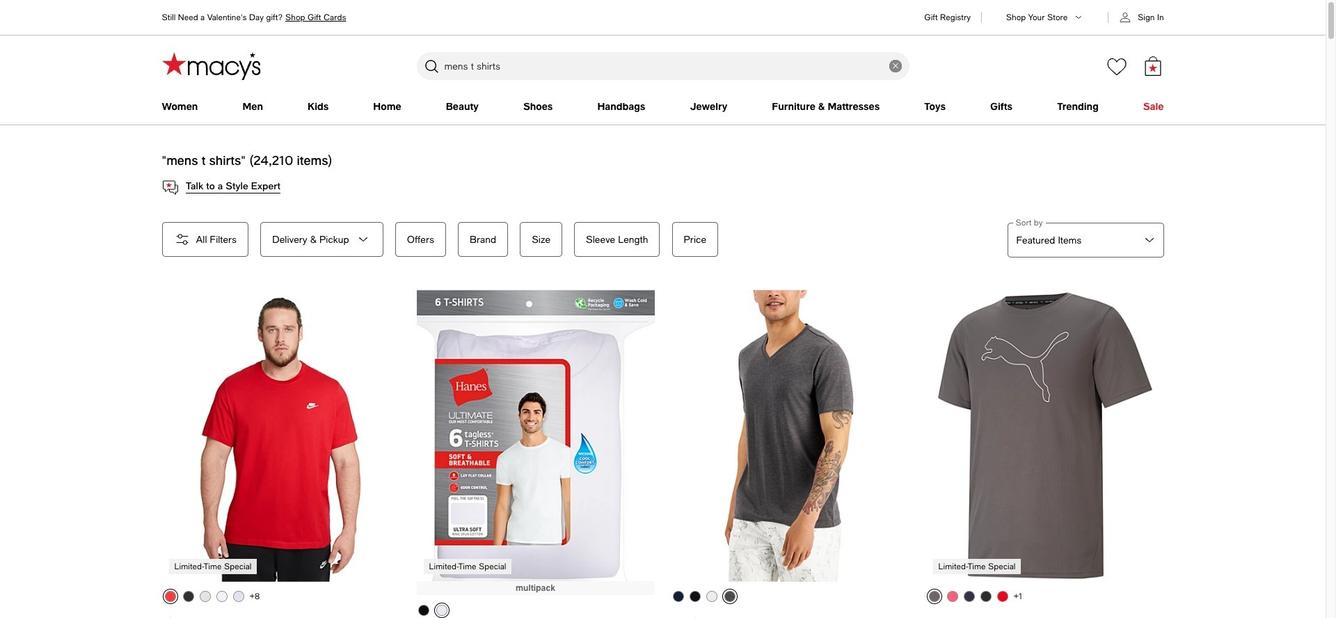 Task type: vqa. For each thing, say whether or not it's contained in the screenshot.
Advertisement element
no



Task type: describe. For each thing, give the bounding box(es) containing it.
Search text field
[[417, 52, 910, 80]]

color swatch dark grey heather element
[[200, 591, 211, 602]]

color swatch blue element
[[964, 591, 975, 602]]

color swatch black/ grey assorted element
[[418, 605, 430, 616]]

men's ultimate 6pk. crewneck undershirts group
[[417, 290, 655, 618]]

color swatch black element
[[981, 591, 992, 602]]

shopping bag has 0 items image
[[1143, 56, 1163, 76]]

color swatch fire orchid element
[[947, 591, 959, 602]]

color swatch deep black element
[[690, 591, 701, 602]]

men's performance moisture-wicking cat t-shirt group
[[926, 290, 1164, 618]]

color swatch black/white element
[[183, 591, 194, 602]]

color swatch bright white element
[[707, 591, 718, 602]]

color swatch white element
[[436, 605, 448, 616]]



Task type: locate. For each thing, give the bounding box(es) containing it.
color swatch football grey element
[[233, 591, 244, 602]]

color swatch grey element
[[929, 591, 941, 602]]

men's travel stretch v-neck t-shirt, created for macy's group
[[671, 290, 910, 618]]

click to clear this textbox image
[[889, 60, 902, 72]]

search large image
[[423, 58, 440, 74]]

color swatch white/black element
[[217, 591, 228, 602]]

color swatch u red element
[[165, 591, 176, 602]]

status
[[162, 152, 332, 168]]

color swatch hthr onyx element
[[725, 591, 736, 602]]

color swatch red element
[[998, 591, 1009, 602]]

color swatch neo navy element
[[673, 591, 684, 602]]

men's sportswear club t-shirt group
[[162, 290, 400, 618]]



